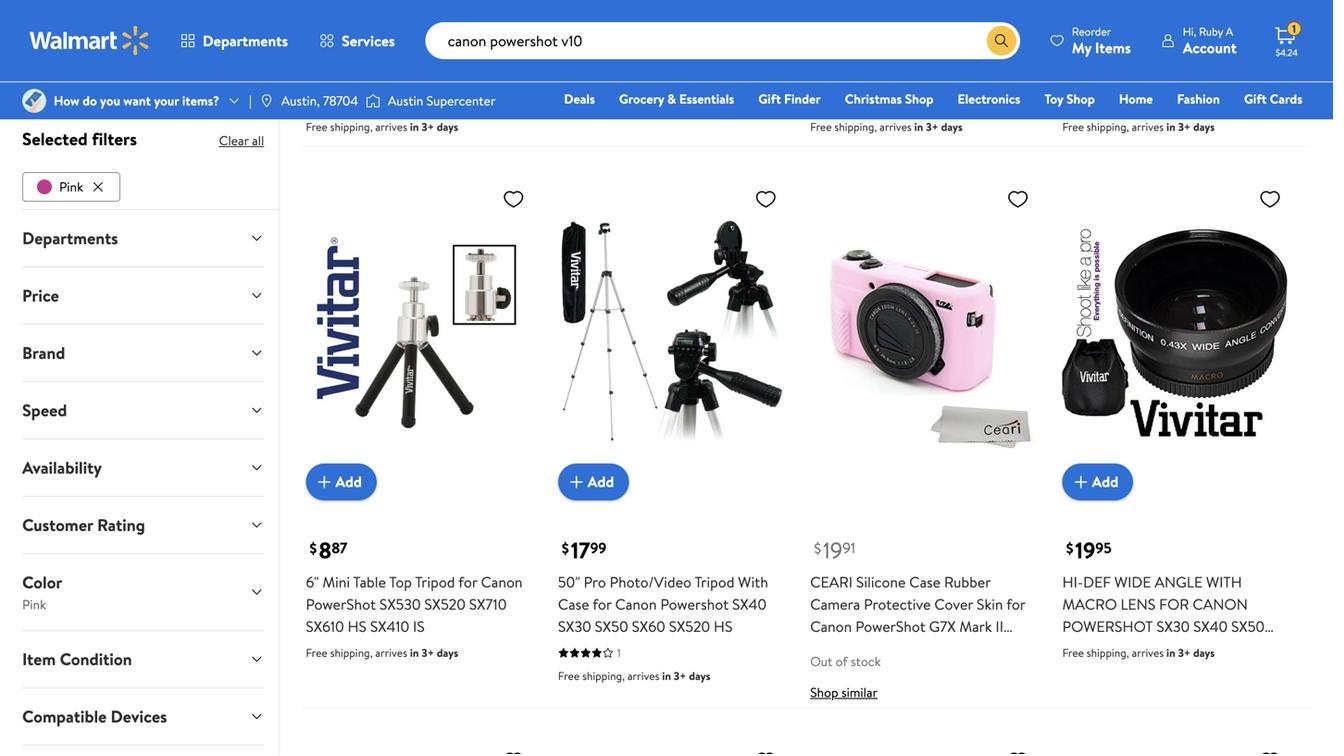 Task type: describe. For each thing, give the bounding box(es) containing it.
60" super tripod with case for canon powershot g1 x g7 x image
[[558, 742, 785, 755]]

add to cart image for 19
[[1070, 471, 1092, 493]]

gift for finder
[[759, 90, 781, 108]]

87
[[332, 538, 348, 558]]

case inside 50" pro photo/video tripod with case for canon powershot sx40 sx30 sx50 sx60 sx520 hs
[[558, 594, 589, 615]]

19 85
[[319, 9, 356, 40]]

free inside 4aa battery 3100mah for canon powershot sx150 sx130 is free shipping, arrives in 3+ days
[[1063, 119, 1084, 135]]

canon inside ceari silicone case rubber camera protective cover skin for canon powershot g7x mark ii digital camera + microfiber cloth - pink
[[811, 617, 852, 637]]

availability tab
[[7, 440, 279, 496]]

50" for 50" pro photo/video tripod with case for canon powershot sx40 sx30 sx50 sx60 sx520 hs
[[558, 572, 580, 593]]

electronics link
[[950, 89, 1029, 109]]

shop similar
[[811, 684, 878, 702]]

clear all
[[219, 131, 264, 150]]

canon inside 50" pro photo/video tripod with case for canon powershot sx40 sx30 sx50 sx60 sx520 hs
[[615, 594, 657, 615]]

condition
[[60, 648, 132, 671]]

sx520 inside 6" mini table top tripod for canon powershot sx530 sx520 sx710 sx610 hs sx410 is free shipping, arrives in 3+ days
[[425, 594, 466, 615]]

hi-def wide angle with macro lens for canon powershot sx30 sx40 sx50 sx60 sx520 hs (ring adapter included) image
[[1063, 180, 1289, 486]]

0 vertical spatial departments button
[[165, 19, 304, 63]]

powershot for sx40
[[661, 594, 729, 615]]

add to favorites list, pro hd 2.2x telephoto lens for canon powershot sx30 sx50 sx60 sx40 sx520 image
[[1260, 750, 1282, 755]]

1 vertical spatial 1
[[618, 645, 621, 661]]

photo/video for sx50
[[610, 572, 692, 593]]

digital
[[558, 46, 597, 66]]

arrives inside 50" pro photo/video tripod with case for canon powershot a2500 a2600 a1400 free shipping, arrives in 3+ days
[[880, 119, 912, 135]]

+
[[910, 639, 919, 659]]

17
[[571, 535, 590, 566]]

50" pro photo/video tripod with case for canon powershot a2500 a2600 a1400 free shipping, arrives in 3+ days
[[811, 46, 1029, 135]]

95 for 9
[[1088, 11, 1104, 32]]

is down austin
[[389, 112, 401, 133]]

hs inside pro heavy duty 72" monopod with case for canon powershot s120 a3500 sx170 is sx260 sx230 hs sx150 sx130 is a2500 a2600 a1400
[[499, 90, 518, 111]]

christmas shop link
[[837, 89, 942, 109]]

in inside 4aa battery 3100mah for canon powershot sx150 sx130 is free shipping, arrives in 3+ days
[[1167, 119, 1176, 135]]

canon inside 4aa battery 3100mah for canon powershot sx150 sx130 is free shipping, arrives in 3+ days
[[1063, 68, 1118, 88]]

add to favorites list, ceari silicone case rubber camera protective cover skin for canon powershot g7x mark ii digital camera + microfiber cloth - pink image
[[1007, 187, 1029, 211]]

speed button
[[7, 382, 279, 439]]

s120
[[485, 68, 514, 88]]

powershot for a2500
[[913, 68, 981, 88]]

lens
[[1121, 594, 1156, 615]]

top
[[389, 572, 412, 593]]

sx60 inside 50" pro photo/video tripod with case for canon powershot sx40 sx30 sx50 sx60 sx520 hs
[[632, 617, 666, 637]]

for inside 4aa battery 3100mah for canon powershot sx150 sx130 is free shipping, arrives in 3+ days
[[1226, 46, 1256, 66]]

tripod inside 6" mini table top tripod for canon powershot sx530 sx520 sx710 sx610 hs sx410 is free shipping, arrives in 3+ days
[[415, 572, 455, 593]]

for inside 50" pro photo/video tripod with case for canon powershot sx40 sx30 sx50 sx60 sx520 hs
[[593, 594, 612, 615]]

sx30 for 19
[[1157, 617, 1190, 637]]

0 horizontal spatial 19
[[319, 9, 339, 40]]

arrives down 50" pro photo/video tripod with case for canon powershot sx40 sx30 sx50 sx60 sx520 hs
[[628, 668, 660, 684]]

grocery
[[619, 90, 665, 108]]

items
[[1095, 38, 1131, 58]]

1 horizontal spatial departments
[[203, 31, 288, 51]]

registry
[[1090, 116, 1137, 134]]

customer rating
[[22, 514, 145, 537]]

add button for 8
[[306, 464, 377, 501]]

is inside 6" mini table top tripod for canon powershot sx530 sx520 sx710 sx610 hs sx410 is free shipping, arrives in 3+ days
[[413, 617, 425, 637]]

color pink
[[22, 571, 62, 614]]

account
[[1183, 38, 1237, 58]]

pink inside button
[[59, 178, 83, 196]]

$ for $ 19 95
[[1067, 539, 1074, 559]]

shipping, inside 6" mini table top tripod for canon powershot sx530 sx520 sx710 sx610 hs sx410 is free shipping, arrives in 3+ days
[[330, 645, 373, 661]]

8
[[319, 535, 332, 566]]

one debit
[[1161, 116, 1224, 134]]

battery
[[1095, 46, 1155, 66]]

item condition
[[22, 648, 132, 671]]

 image for austin, 78704
[[259, 94, 274, 108]]

item
[[22, 648, 56, 671]]

4aa battery 3100mah for canon powershot sx150 sx130 is free shipping, arrives in 3+ days
[[1063, 46, 1256, 135]]

finder
[[784, 90, 821, 108]]

shipping
[[666, 16, 719, 37]]

pro inside pro heavy duty 72" monopod with case for canon powershot s120 a3500 sx170 is sx260 sx230 hs sx150 sx130 is a2500 a2600 a1400
[[306, 46, 328, 66]]

$4.24
[[1276, 46, 1298, 59]]

departments inside tab
[[22, 227, 118, 250]]

ceari silicone case rubber camera protective cover skin for canon powershot g7x mark ii digital camera + microfiber cloth - pink
[[811, 572, 1029, 681]]

arrives left (ring
[[1132, 645, 1164, 661]]

monopod
[[434, 46, 496, 66]]

ceari silicone case rubber camera protective cover skin for canon powershot g7x mark ii digital camera + microfiber cloth - pink image
[[811, 180, 1037, 486]]

toy shop
[[1045, 90, 1095, 108]]

$ for $ 9 95
[[1067, 12, 1074, 33]]

in inside $ 47 94 +$1.00 shipping digital cameras shipping, arrives in 3+ days
[[639, 75, 648, 90]]

debit
[[1192, 116, 1224, 134]]

customer
[[22, 514, 93, 537]]

item condition tab
[[7, 631, 279, 688]]

shipping, inside 4aa battery 3100mah for canon powershot sx150 sx130 is free shipping, arrives in 3+ days
[[1087, 119, 1130, 135]]

add for 19
[[1092, 472, 1119, 492]]

3+ inside 6" mini table top tripod for canon powershot sx530 sx520 sx710 sx610 hs sx410 is free shipping, arrives in 3+ days
[[422, 645, 434, 661]]

hs inside hi-def wide angle with macro lens for canon powershot sx30 sx40 sx50 sx60 sx520 hs (ring adapter included)
[[1145, 639, 1164, 659]]

pink list item
[[22, 168, 124, 202]]

2 vertical spatial free shipping, arrives in 3+ days
[[558, 668, 711, 684]]

pro hd 2.2x telephoto lens for canon powershot sx30 sx50 sx60 sx40 sx520 image
[[1063, 742, 1289, 755]]

arrives inside 4aa battery 3100mah for canon powershot sx150 sx130 is free shipping, arrives in 3+ days
[[1132, 119, 1164, 135]]

add for 8
[[336, 472, 362, 492]]

brand tab
[[7, 325, 279, 381]]

sx170
[[353, 90, 390, 111]]

search icon image
[[994, 33, 1009, 48]]

hs inside 6" mini table top tripod for canon powershot sx530 sx520 sx710 sx610 hs sx410 is free shipping, arrives in 3+ days
[[348, 617, 367, 637]]

powershot inside hi-def wide angle with macro lens for canon powershot sx30 sx40 sx50 sx60 sx520 hs (ring adapter included)
[[1063, 617, 1153, 637]]

hs inside 50" pro photo/video tripod with case for canon powershot sx40 sx30 sx50 sx60 sx520 hs
[[714, 617, 733, 637]]

9
[[1076, 9, 1088, 40]]

my
[[1072, 38, 1092, 58]]

wide
[[1115, 572, 1152, 593]]

compatible devices
[[22, 705, 167, 729]]

def
[[1084, 572, 1111, 593]]

hi-def wide angle with macro lens for canon powershot sx30 sx40 sx50 sx60 sx520 hs (ring adapter included)
[[1063, 572, 1265, 681]]

 image for how do you want your items?
[[22, 89, 46, 113]]

shop for christmas shop
[[905, 90, 934, 108]]

fashion link
[[1169, 89, 1229, 109]]

1 vertical spatial departments button
[[7, 210, 279, 266]]

one debit link
[[1153, 115, 1232, 135]]

case inside pro heavy duty 72" monopod with case for canon powershot s120 a3500 sx170 is sx260 sx230 hs sx150 sx130 is a2500 a2600 a1400
[[306, 68, 337, 88]]

sx520 inside hi-def wide angle with macro lens for canon powershot sx30 sx40 sx50 sx60 sx520 hs (ring adapter included)
[[1100, 639, 1141, 659]]

customer rating tab
[[7, 497, 279, 554]]

days inside 50" pro photo/video tripod with case for canon powershot a2500 a2600 a1400 free shipping, arrives in 3+ days
[[941, 119, 963, 135]]

a2500 inside 50" pro photo/video tripod with case for canon powershot a2500 a2600 a1400 free shipping, arrives in 3+ days
[[985, 68, 1029, 88]]

clear all button
[[219, 126, 264, 156]]

powershot inside 4aa battery 3100mah for canon powershot sx150 sx130 is free shipping, arrives in 3+ days
[[1121, 68, 1212, 88]]

with
[[1207, 572, 1243, 593]]

protective
[[864, 594, 931, 615]]

72" heavy duty monopod for canon powershot sx40 hs sx160 is g15 g16 g9 g10 g11 g2 sx30 is sx500 is image
[[306, 742, 532, 755]]

19 for $ 19 95
[[1076, 535, 1096, 566]]

sx50 inside 50" pro photo/video tripod with case for canon powershot sx40 sx30 sx50 sx60 sx520 hs
[[595, 617, 628, 637]]

brand
[[22, 341, 65, 365]]

&
[[668, 90, 676, 108]]

shipping, inside 50" pro photo/video tripod with case for canon powershot a2500 a2600 a1400 free shipping, arrives in 3+ days
[[835, 119, 877, 135]]

reorder my items
[[1072, 24, 1131, 58]]

price
[[22, 284, 59, 307]]

add to favorites list, large deluxe camera carrying case for canon powershot sx400 sx540 sx410 sx420 image
[[1007, 750, 1029, 755]]

arrives down austin
[[375, 119, 407, 135]]

$ for $ 8 87
[[310, 539, 317, 559]]

pro for 50" pro photo/video tripod with case for canon powershot a2500 a2600 a1400 free shipping, arrives in 3+ days
[[836, 46, 859, 66]]

case inside ceari silicone case rubber camera protective cover skin for canon powershot g7x mark ii digital camera + microfiber cloth - pink
[[910, 572, 941, 593]]

selected filters
[[22, 127, 137, 151]]

duty
[[375, 46, 407, 66]]

3100mah
[[1158, 46, 1222, 66]]

walmart+
[[1248, 116, 1303, 134]]

all
[[252, 131, 264, 150]]

similar
[[842, 684, 878, 702]]

21
[[823, 9, 843, 40]]

you
[[100, 92, 120, 110]]

days inside 4aa battery 3100mah for canon powershot sx150 sx130 is free shipping, arrives in 3+ days
[[1194, 119, 1215, 135]]

days inside 6" mini table top tripod for canon powershot sx530 sx520 sx710 sx610 hs sx410 is free shipping, arrives in 3+ days
[[437, 645, 458, 661]]

toy
[[1045, 90, 1064, 108]]

6"
[[306, 572, 319, 593]]

skin
[[977, 594, 1003, 615]]

$ 47 94 +$1.00 shipping digital cameras shipping, arrives in 3+ days
[[558, 9, 719, 90]]

arrives inside 6" mini table top tripod for canon powershot sx530 sx520 sx710 sx610 hs sx410 is free shipping, arrives in 3+ days
[[375, 645, 407, 661]]

pink button
[[22, 172, 120, 202]]

in left adapter
[[1167, 645, 1176, 661]]

is right sx170
[[394, 90, 406, 111]]

$ 19 95
[[1067, 535, 1112, 566]]

91
[[843, 538, 856, 558]]

hi,
[[1183, 24, 1197, 39]]

heavy
[[332, 46, 372, 66]]

3+ inside 4aa battery 3100mah for canon powershot sx150 sx130 is free shipping, arrives in 3+ days
[[1179, 119, 1191, 135]]

hi, ruby a account
[[1183, 24, 1237, 58]]

out
[[811, 653, 833, 671]]

price tab
[[7, 267, 279, 324]]

photo/video for a1400
[[862, 46, 944, 66]]

want
[[123, 92, 151, 110]]

$ 8 87
[[310, 535, 348, 566]]

add to favorites list, 60" super tripod with case for canon powershot g1 x g7 x image
[[755, 750, 777, 755]]

free shipping, arrives in 3+ days for 85
[[306, 119, 458, 135]]

(ring
[[1167, 639, 1201, 659]]



Task type: vqa. For each thing, say whether or not it's contained in the screenshot.
'Shop' in Christmas Shop Link
yes



Task type: locate. For each thing, give the bounding box(es) containing it.
1 horizontal spatial free shipping, arrives in 3+ days
[[558, 668, 711, 684]]

1 vertical spatial sx150
[[306, 112, 344, 133]]

0 horizontal spatial 50"
[[558, 572, 580, 593]]

0 horizontal spatial powershot
[[661, 594, 729, 615]]

0 vertical spatial camera
[[811, 594, 861, 615]]

1 horizontal spatial sx60
[[1063, 639, 1096, 659]]

selected
[[22, 127, 88, 151]]

with for 50" pro photo/video tripod with case for canon powershot a2500 a2600 a1400 free shipping, arrives in 3+ days
[[991, 46, 1021, 66]]

a1400 right finder
[[858, 90, 900, 111]]

free
[[306, 119, 328, 135], [811, 119, 832, 135], [1063, 119, 1084, 135], [306, 645, 328, 661], [1063, 645, 1084, 661], [558, 668, 580, 684]]

$ left 21
[[814, 12, 822, 33]]

of
[[836, 653, 848, 671]]

free shipping, arrives in 3+ days down 50" pro photo/video tripod with case for canon powershot sx40 sx30 sx50 sx60 sx520 hs
[[558, 668, 711, 684]]

fashion
[[1178, 90, 1220, 108]]

days
[[666, 75, 688, 90], [437, 119, 458, 135], [941, 119, 963, 135], [1194, 119, 1215, 135], [437, 645, 458, 661], [1194, 645, 1215, 661], [689, 668, 711, 684]]

add to cart image for 17
[[566, 471, 588, 493]]

sx50 up adapter
[[1232, 617, 1265, 637]]

sx30 inside hi-def wide angle with macro lens for canon powershot sx30 sx40 sx50 sx60 sx520 hs (ring adapter included)
[[1157, 617, 1190, 637]]

canon down 'with'
[[1193, 594, 1248, 615]]

gift inside gift cards registry
[[1245, 90, 1267, 108]]

in inside 50" pro photo/video tripod with case for canon powershot a2500 a2600 a1400 free shipping, arrives in 3+ days
[[915, 119, 924, 135]]

1 horizontal spatial gift
[[1245, 90, 1267, 108]]

gift cards link
[[1236, 89, 1311, 109]]

shipping,
[[330, 119, 373, 135], [835, 119, 877, 135], [1087, 119, 1130, 135], [330, 645, 373, 661], [1087, 645, 1130, 661], [583, 668, 625, 684]]

arrives down home link
[[1132, 119, 1164, 135]]

1 gift from the left
[[759, 90, 781, 108]]

1 vertical spatial sx130
[[348, 112, 386, 133]]

$ inside $ 19 91
[[814, 539, 822, 559]]

95 for 19
[[1096, 538, 1112, 558]]

50" inside 50" pro photo/video tripod with case for canon powershot sx40 sx30 sx50 sx60 sx520 hs
[[558, 572, 580, 593]]

0 horizontal spatial shop
[[811, 684, 839, 702]]

2 add to cart image from the left
[[566, 471, 588, 493]]

in down 50" pro photo/video tripod with case for canon powershot sx40 sx30 sx50 sx60 sx520 hs
[[662, 668, 671, 684]]

$ inside $ 21 63
[[814, 12, 822, 33]]

departments tab
[[7, 210, 279, 266]]

tripod inside 50" pro photo/video tripod with case for canon powershot sx40 sx30 sx50 sx60 sx520 hs
[[695, 572, 735, 593]]

add button up '99'
[[558, 464, 629, 501]]

services
[[342, 31, 395, 51]]

add to cart image up $ 19 95
[[1070, 471, 1092, 493]]

add to favorites list, 6" mini table top tripod for canon powershot sx530 sx520 sx710 sx610 hs sx410 is image
[[503, 187, 525, 211]]

19 up ceari
[[823, 535, 843, 566]]

3 add button from the left
[[1063, 464, 1134, 501]]

a1400 inside pro heavy duty 72" monopod with case for canon powershot s120 a3500 sx170 is sx260 sx230 hs sx150 sx130 is a2500 a2600 a1400
[[306, 135, 348, 155]]

free shipping, arrives in 3+ days down lens
[[1063, 645, 1215, 661]]

0 vertical spatial 1
[[1293, 21, 1297, 37]]

Search search field
[[426, 22, 1020, 59]]

home
[[1119, 90, 1153, 108]]

0 horizontal spatial pink
[[22, 596, 46, 614]]

g7x
[[929, 617, 956, 637]]

$ for $ 19 91
[[814, 539, 822, 559]]

availability
[[22, 456, 102, 479]]

gift left finder
[[759, 90, 781, 108]]

for up christmas
[[845, 68, 864, 88]]

departments up |
[[203, 31, 288, 51]]

add to cart image for 8
[[313, 471, 336, 493]]

1 horizontal spatial a2500
[[985, 68, 1029, 88]]

color tab
[[7, 554, 279, 630]]

add button for 19
[[1063, 464, 1134, 501]]

1 horizontal spatial powershot
[[411, 68, 481, 88]]

63
[[843, 11, 859, 32]]

1 add to cart image from the left
[[313, 471, 336, 493]]

2 sx50 from the left
[[1232, 617, 1265, 637]]

for down "angle"
[[1160, 594, 1190, 615]]

0 horizontal spatial powershot
[[306, 594, 376, 615]]

95 inside $ 19 95
[[1096, 538, 1112, 558]]

0 vertical spatial free shipping, arrives in 3+ days
[[306, 119, 458, 135]]

registry link
[[1081, 115, 1145, 135]]

sx50 inside hi-def wide angle with macro lens for canon powershot sx30 sx40 sx50 sx60 sx520 hs (ring adapter included)
[[1232, 617, 1265, 637]]

sx130 inside 4aa battery 3100mah for canon powershot sx150 sx130 is free shipping, arrives in 3+ days
[[1063, 90, 1101, 111]]

pro left heavy
[[306, 46, 328, 66]]

0 vertical spatial a1400
[[858, 90, 900, 111]]

0 horizontal spatial with
[[499, 46, 530, 66]]

case up finder
[[811, 68, 842, 88]]

in down austin
[[410, 119, 419, 135]]

table
[[353, 572, 386, 593]]

canon down the 4aa
[[1063, 68, 1118, 88]]

austin supercenter
[[388, 92, 496, 110]]

 image left the how
[[22, 89, 46, 113]]

1 horizontal spatial sx130
[[1063, 90, 1101, 111]]

pro inside 50" pro photo/video tripod with case for canon powershot sx40 sx30 sx50 sx60 sx520 hs
[[584, 572, 606, 593]]

0 vertical spatial sx40
[[733, 594, 767, 615]]

departments down pink button
[[22, 227, 118, 250]]

for down a
[[1226, 46, 1256, 66]]

in down christmas shop
[[915, 119, 924, 135]]

large deluxe camera carrying case for canon powershot sx400 sx540 sx410 sx420 image
[[811, 742, 1037, 755]]

pro down $ 21 63
[[836, 46, 859, 66]]

 image
[[22, 89, 46, 113], [259, 94, 274, 108]]

days inside $ 47 94 +$1.00 shipping digital cameras shipping, arrives in 3+ days
[[666, 75, 688, 90]]

canon inside hi-def wide angle with macro lens for canon powershot sx30 sx40 sx50 sx60 sx520 hs (ring adapter included)
[[1193, 594, 1248, 615]]

add to cart image up 87
[[313, 471, 336, 493]]

0 horizontal spatial sx50
[[595, 617, 628, 637]]

1 horizontal spatial pro
[[584, 572, 606, 593]]

a2500 down sx260
[[405, 112, 449, 133]]

19 up heavy
[[319, 9, 339, 40]]

arrives down cameras
[[605, 75, 637, 90]]

shop similar button
[[811, 684, 878, 702]]

rating
[[97, 514, 145, 537]]

compatible devices tab
[[7, 689, 279, 745]]

0 horizontal spatial a1400
[[306, 135, 348, 155]]

case down 17
[[558, 594, 589, 615]]

pink inside ceari silicone case rubber camera protective cover skin for canon powershot g7x mark ii digital camera + microfiber cloth - pink
[[820, 661, 847, 681]]

0 horizontal spatial  image
[[22, 89, 46, 113]]

with for 50" pro photo/video tripod with case for canon powershot sx40 sx30 sx50 sx60 sx520 hs
[[738, 572, 769, 593]]

0 vertical spatial for
[[1226, 46, 1256, 66]]

with up electronics
[[991, 46, 1021, 66]]

0 horizontal spatial sx40
[[733, 594, 767, 615]]

speed tab
[[7, 382, 279, 439]]

0 vertical spatial sx520
[[425, 594, 466, 615]]

78704
[[323, 92, 358, 110]]

1 horizontal spatial powershot
[[913, 68, 981, 88]]

shipping,
[[558, 75, 602, 90]]

sx130 down sx170
[[348, 112, 386, 133]]

1 down 50" pro photo/video tripod with case for canon powershot sx40 sx30 sx50 sx60 sx520 hs
[[618, 645, 621, 661]]

powershot up "austin supercenter" at the left of page
[[411, 68, 481, 88]]

case inside 50" pro photo/video tripod with case for canon powershot a2500 a2600 a1400 free shipping, arrives in 3+ days
[[811, 68, 842, 88]]

for up the sx710
[[459, 572, 478, 593]]

case up the protective
[[910, 572, 941, 593]]

departments button
[[165, 19, 304, 63], [7, 210, 279, 266]]

camera down ceari
[[811, 594, 861, 615]]

add to cart image
[[313, 471, 336, 493], [566, 471, 588, 493], [1070, 471, 1092, 493]]

0 horizontal spatial for
[[1160, 594, 1190, 615]]

0 vertical spatial a2500
[[985, 68, 1029, 88]]

0 horizontal spatial gift
[[759, 90, 781, 108]]

 image
[[366, 92, 381, 110]]

digital
[[811, 639, 852, 659]]

departments button up price tab
[[7, 210, 279, 266]]

powershot down the protective
[[856, 617, 926, 637]]

a2600 inside pro heavy duty 72" monopod with case for canon powershot s120 a3500 sx170 is sx260 sx230 hs sx150 sx130 is a2500 a2600 a1400
[[452, 112, 496, 133]]

50" down 17
[[558, 572, 580, 593]]

hs
[[499, 90, 518, 111], [348, 617, 367, 637], [714, 617, 733, 637], [1145, 639, 1164, 659]]

pro inside 50" pro photo/video tripod with case for canon powershot a2500 a2600 a1400 free shipping, arrives in 3+ days
[[836, 46, 859, 66]]

is inside 4aa battery 3100mah for canon powershot sx150 sx130 is free shipping, arrives in 3+ days
[[1104, 90, 1116, 111]]

3+
[[651, 75, 664, 90], [422, 119, 434, 135], [926, 119, 939, 135], [1179, 119, 1191, 135], [422, 645, 434, 661], [1179, 645, 1191, 661], [674, 668, 687, 684]]

sx40 inside hi-def wide angle with macro lens for canon powershot sx30 sx40 sx50 sx60 sx520 hs (ring adapter included)
[[1194, 617, 1228, 637]]

add button up 87
[[306, 464, 377, 501]]

canon inside pro heavy duty 72" monopod with case for canon powershot s120 a3500 sx170 is sx260 sx230 hs sx150 sx130 is a2500 a2600 a1400
[[366, 68, 408, 88]]

$ left the 47
[[562, 12, 569, 33]]

0 vertical spatial 95
[[1088, 11, 1104, 32]]

services button
[[304, 19, 411, 63]]

shop
[[905, 90, 934, 108], [1067, 90, 1095, 108], [811, 684, 839, 702]]

2 horizontal spatial tripod
[[947, 46, 987, 66]]

50" pro photo/video tripod with case for canon powershot sx40 sx30 sx50 sx60 sx520 hs image
[[558, 180, 785, 486]]

19
[[319, 9, 339, 40], [823, 535, 843, 566], [1076, 535, 1096, 566]]

sx710
[[469, 594, 507, 615]]

gift finder link
[[750, 89, 829, 109]]

1 horizontal spatial sx150
[[1216, 68, 1254, 88]]

1 vertical spatial a2500
[[405, 112, 449, 133]]

1 horizontal spatial add button
[[558, 464, 629, 501]]

tripod for 50" pro photo/video tripod with case for canon powershot sx40 sx30 sx50 sx60 sx520 hs
[[695, 572, 735, 593]]

$ left the 8
[[310, 539, 317, 559]]

free shipping, arrives in 3+ days down sx170
[[306, 119, 458, 135]]

$ 9 95
[[1067, 9, 1104, 40]]

3+ inside $ 47 94 +$1.00 shipping digital cameras shipping, arrives in 3+ days
[[651, 75, 664, 90]]

add to favorites list, hi-def wide angle with macro lens for canon powershot sx30 sx40 sx50 sx60 sx520 hs (ring adapter included) image
[[1260, 187, 1282, 211]]

sx40 inside 50" pro photo/video tripod with case for canon powershot sx40 sx30 sx50 sx60 sx520 hs
[[733, 594, 767, 615]]

sx150 inside pro heavy duty 72" monopod with case for canon powershot s120 a3500 sx170 is sx260 sx230 hs sx150 sx130 is a2500 a2600 a1400
[[306, 112, 344, 133]]

2 sx30 from the left
[[1157, 617, 1190, 637]]

arrives down christmas shop link
[[880, 119, 912, 135]]

sx50
[[595, 617, 628, 637], [1232, 617, 1265, 637]]

departments button up |
[[165, 19, 304, 63]]

0 horizontal spatial sx130
[[348, 112, 386, 133]]

0 vertical spatial departments
[[203, 31, 288, 51]]

2 vertical spatial powershot
[[856, 617, 926, 637]]

hi-
[[1063, 572, 1084, 593]]

0 vertical spatial a2600
[[811, 90, 855, 111]]

2 horizontal spatial add
[[1092, 472, 1119, 492]]

compatible devices button
[[7, 689, 279, 745]]

powershot inside 50" pro photo/video tripod with case for canon powershot sx40 sx30 sx50 sx60 sx520 hs
[[661, 594, 729, 615]]

free inside 6" mini table top tripod for canon powershot sx530 sx520 sx710 sx610 hs sx410 is free shipping, arrives in 3+ days
[[306, 645, 328, 661]]

canon inside 6" mini table top tripod for canon powershot sx530 sx520 sx710 sx610 hs sx410 is free shipping, arrives in 3+ days
[[481, 572, 523, 593]]

0 horizontal spatial add
[[336, 472, 362, 492]]

for down '99'
[[593, 594, 612, 615]]

add button up $ 19 95
[[1063, 464, 1134, 501]]

6" mini table top tripod for canon powershot sx530 sx520 sx710 sx610 hs sx410 is image
[[306, 180, 532, 486]]

shop for toy shop
[[1067, 90, 1095, 108]]

0 vertical spatial pink
[[59, 178, 83, 196]]

0 horizontal spatial tripod
[[415, 572, 455, 593]]

1 horizontal spatial pink
[[59, 178, 83, 196]]

sx30 for 17
[[558, 617, 592, 637]]

2 horizontal spatial free shipping, arrives in 3+ days
[[1063, 645, 1215, 661]]

add up '99'
[[588, 472, 614, 492]]

1 horizontal spatial for
[[1226, 46, 1256, 66]]

50" down 21
[[811, 46, 833, 66]]

$ 19 91
[[814, 535, 856, 566]]

1 vertical spatial powershot
[[306, 594, 376, 615]]

0 horizontal spatial a2500
[[405, 112, 449, 133]]

$ left 9
[[1067, 12, 1074, 33]]

powershot inside 6" mini table top tripod for canon powershot sx530 sx520 sx710 sx610 hs sx410 is free shipping, arrives in 3+ days
[[306, 594, 376, 615]]

50" inside 50" pro photo/video tripod with case for canon powershot a2500 a2600 a1400 free shipping, arrives in 3+ days
[[811, 46, 833, 66]]

for inside ceari silicone case rubber camera protective cover skin for canon powershot g7x mark ii digital camera + microfiber cloth - pink
[[1007, 594, 1026, 615]]

2 horizontal spatial powershot
[[856, 617, 926, 637]]

2 horizontal spatial add to cart image
[[1070, 471, 1092, 493]]

sx520
[[425, 594, 466, 615], [669, 617, 710, 637], [1100, 639, 1141, 659]]

1 vertical spatial a1400
[[306, 135, 348, 155]]

cameras
[[601, 46, 654, 66]]

sx130
[[1063, 90, 1101, 111], [348, 112, 386, 133]]

sx150 down a3500
[[306, 112, 344, 133]]

pro
[[306, 46, 328, 66], [836, 46, 859, 66], [584, 572, 606, 593]]

a1400 down a3500
[[306, 135, 348, 155]]

$ for $ 17 99
[[562, 539, 569, 559]]

photo/video inside 50" pro photo/video tripod with case for canon powershot sx40 sx30 sx50 sx60 sx520 hs
[[610, 572, 692, 593]]

photo/video inside 50" pro photo/video tripod with case for canon powershot a2500 a2600 a1400 free shipping, arrives in 3+ days
[[862, 46, 944, 66]]

$ for $ 21 63
[[814, 12, 822, 33]]

ii
[[996, 617, 1004, 637]]

silicone
[[857, 572, 906, 593]]

for inside 6" mini table top tripod for canon powershot sx530 sx520 sx710 sx610 hs sx410 is free shipping, arrives in 3+ days
[[459, 572, 478, 593]]

2 gift from the left
[[1245, 90, 1267, 108]]

0 horizontal spatial add to cart image
[[313, 471, 336, 493]]

1 vertical spatial powershot
[[1063, 617, 1153, 637]]

sx30 inside 50" pro photo/video tripod with case for canon powershot sx40 sx30 sx50 sx60 sx520 hs
[[558, 617, 592, 637]]

sx150 down account
[[1216, 68, 1254, 88]]

for inside 50" pro photo/video tripod with case for canon powershot a2500 a2600 a1400 free shipping, arrives in 3+ days
[[845, 68, 864, 88]]

1 vertical spatial powershot
[[661, 594, 729, 615]]

filters
[[92, 127, 137, 151]]

$ inside $ 8 87
[[310, 539, 317, 559]]

2 add from the left
[[588, 472, 614, 492]]

mini
[[323, 572, 350, 593]]

add to favorites list, 72" heavy duty monopod for canon powershot sx40 hs sx160 is g15 g16 g9 g10 g11 g2 sx30 is sx500 is image
[[503, 750, 525, 755]]

$ left 17
[[562, 539, 569, 559]]

0 horizontal spatial pro
[[306, 46, 328, 66]]

1 horizontal spatial 19
[[823, 535, 843, 566]]

sx130 inside pro heavy duty 72" monopod with case for canon powershot s120 a3500 sx170 is sx260 sx230 hs sx150 sx130 is a2500 a2600 a1400
[[348, 112, 386, 133]]

powershot down 3100mah
[[1121, 68, 1212, 88]]

add up 87
[[336, 472, 362, 492]]

1 vertical spatial sx40
[[1194, 617, 1228, 637]]

cover
[[935, 594, 974, 615]]

1 horizontal spatial shop
[[905, 90, 934, 108]]

austin,
[[281, 92, 320, 110]]

customer rating button
[[7, 497, 279, 554]]

$ for $ 47 94 +$1.00 shipping digital cameras shipping, arrives in 3+ days
[[562, 12, 569, 33]]

2 vertical spatial pink
[[820, 661, 847, 681]]

0 vertical spatial powershot
[[411, 68, 481, 88]]

1 vertical spatial departments
[[22, 227, 118, 250]]

is up registry
[[1104, 90, 1116, 111]]

a2600 inside 50" pro photo/video tripod with case for canon powershot a2500 a2600 a1400 free shipping, arrives in 3+ days
[[811, 90, 855, 111]]

for inside hi-def wide angle with macro lens for canon powershot sx30 sx40 sx50 sx60 sx520 hs (ring adapter included)
[[1160, 594, 1190, 615]]

19 for $ 19 91
[[823, 535, 843, 566]]

Walmart Site-Wide search field
[[426, 22, 1020, 59]]

1 vertical spatial for
[[1160, 594, 1190, 615]]

with
[[499, 46, 530, 66], [991, 46, 1021, 66], [738, 572, 769, 593]]

tab
[[7, 746, 279, 755]]

tripod inside 50" pro photo/video tripod with case for canon powershot a2500 a2600 a1400 free shipping, arrives in 3+ days
[[947, 46, 987, 66]]

 image right |
[[259, 94, 274, 108]]

sx260
[[409, 90, 451, 111]]

shop right christmas
[[905, 90, 934, 108]]

$ inside $ 17 99
[[562, 539, 569, 559]]

pro heavy duty 72" monopod with case for canon powershot s120 a3500 sx170 is sx260 sx230 hs sx150 sx130 is a2500 a2600 a1400
[[306, 46, 530, 155]]

0 vertical spatial powershot
[[1121, 68, 1212, 88]]

$ inside $ 9 95
[[1067, 12, 1074, 33]]

arrives inside $ 47 94 +$1.00 shipping digital cameras shipping, arrives in 3+ days
[[605, 75, 637, 90]]

for
[[341, 68, 362, 88]]

sx130 up registry link
[[1063, 90, 1101, 111]]

with inside 50" pro photo/video tripod with case for canon powershot a2500 a2600 a1400 free shipping, arrives in 3+ days
[[991, 46, 1021, 66]]

1 horizontal spatial tripod
[[695, 572, 735, 593]]

items?
[[182, 92, 219, 110]]

0 horizontal spatial sx520
[[425, 594, 466, 615]]

0 horizontal spatial sx60
[[632, 617, 666, 637]]

0 horizontal spatial photo/video
[[610, 572, 692, 593]]

sx50 down '99'
[[595, 617, 628, 637]]

6" mini table top tripod for canon powershot sx530 sx520 sx710 sx610 hs sx410 is free shipping, arrives in 3+ days
[[306, 572, 523, 661]]

0 vertical spatial photo/video
[[862, 46, 944, 66]]

arrives down sx410
[[375, 645, 407, 661]]

cards
[[1270, 90, 1303, 108]]

0 horizontal spatial canon
[[1063, 68, 1118, 88]]

50" for 50" pro photo/video tripod with case for canon powershot a2500 a2600 a1400 free shipping, arrives in 3+ days
[[811, 46, 833, 66]]

reorder
[[1072, 24, 1112, 39]]

3 add from the left
[[1092, 472, 1119, 492]]

how do you want your items?
[[54, 92, 219, 110]]

1 add button from the left
[[306, 464, 377, 501]]

deals link
[[556, 89, 604, 109]]

walmart image
[[30, 26, 150, 56]]

4aa
[[1063, 46, 1092, 66]]

47
[[571, 9, 596, 40]]

pink right -
[[820, 661, 847, 681]]

gift left cards
[[1245, 90, 1267, 108]]

3+ inside 50" pro photo/video tripod with case for canon powershot a2500 a2600 a1400 free shipping, arrives in 3+ days
[[926, 119, 939, 135]]

$ inside $ 19 95
[[1067, 539, 1074, 559]]

stock
[[851, 653, 881, 671]]

sx530
[[380, 594, 421, 615]]

pink
[[59, 178, 83, 196], [22, 596, 46, 614], [820, 661, 847, 681]]

sx520 inside 50" pro photo/video tripod with case for canon powershot sx40 sx30 sx50 sx60 sx520 hs
[[669, 617, 710, 637]]

is down 'sx530'
[[413, 617, 425, 637]]

0 vertical spatial sx130
[[1063, 90, 1101, 111]]

2 horizontal spatial 19
[[1076, 535, 1096, 566]]

powershot down macro on the right bottom
[[1063, 617, 1153, 637]]

ceari
[[811, 572, 853, 593]]

camera left '+'
[[856, 639, 906, 659]]

add for 17
[[588, 472, 614, 492]]

add button
[[306, 464, 377, 501], [558, 464, 629, 501], [1063, 464, 1134, 501]]

$ left 91
[[814, 539, 822, 559]]

pink inside color pink
[[22, 596, 46, 614]]

sx60 inside hi-def wide angle with macro lens for canon powershot sx30 sx40 sx50 sx60 sx520 hs (ring adapter included)
[[1063, 639, 1096, 659]]

shop down -
[[811, 684, 839, 702]]

sx150 inside 4aa battery 3100mah for canon powershot sx150 sx130 is free shipping, arrives in 3+ days
[[1216, 68, 1254, 88]]

shop right toy
[[1067, 90, 1095, 108]]

a2600
[[811, 90, 855, 111], [452, 112, 496, 133]]

add to cart image up 17
[[566, 471, 588, 493]]

$ inside $ 47 94 +$1.00 shipping digital cameras shipping, arrives in 3+ days
[[562, 12, 569, 33]]

19 up def
[[1076, 535, 1096, 566]]

austin
[[388, 92, 423, 110]]

add up $ 19 95
[[1092, 472, 1119, 492]]

1 vertical spatial camera
[[856, 639, 906, 659]]

sx610
[[306, 617, 344, 637]]

in left debit
[[1167, 119, 1176, 135]]

a1400 inside 50" pro photo/video tripod with case for canon powershot a2500 a2600 a1400 free shipping, arrives in 3+ days
[[858, 90, 900, 111]]

powershot inside pro heavy duty 72" monopod with case for canon powershot s120 a3500 sx170 is sx260 sx230 hs sx150 sx130 is a2500 a2600 a1400
[[411, 68, 481, 88]]

0 horizontal spatial free shipping, arrives in 3+ days
[[306, 119, 458, 135]]

1 horizontal spatial sx40
[[1194, 617, 1228, 637]]

1 add from the left
[[336, 472, 362, 492]]

canon inside 50" pro photo/video tripod with case for canon powershot a2500 a2600 a1400 free shipping, arrives in 3+ days
[[868, 68, 909, 88]]

add to favorites list, 50" pro photo/video tripod with case for canon powershot sx40 sx30 sx50 sx60 sx520 hs image
[[755, 187, 777, 211]]

99
[[590, 538, 607, 558]]

1 sx50 from the left
[[595, 617, 628, 637]]

essentials
[[680, 90, 735, 108]]

free inside 50" pro photo/video tripod with case for canon powershot a2500 a2600 a1400 free shipping, arrives in 3+ days
[[811, 119, 832, 135]]

pink down color
[[22, 596, 46, 614]]

powershot down mini
[[306, 594, 376, 615]]

with left ceari
[[738, 572, 769, 593]]

1 horizontal spatial sx50
[[1232, 617, 1265, 637]]

in inside 6" mini table top tripod for canon powershot sx530 sx520 sx710 sx610 hs sx410 is free shipping, arrives in 3+ days
[[410, 645, 419, 661]]

1 horizontal spatial sx30
[[1157, 617, 1190, 637]]

1 horizontal spatial a1400
[[858, 90, 900, 111]]

1 horizontal spatial canon
[[1193, 594, 1248, 615]]

sx30 down 17
[[558, 617, 592, 637]]

0 vertical spatial sx60
[[632, 617, 666, 637]]

free shipping, arrives in 3+ days for 19
[[1063, 645, 1215, 661]]

0 vertical spatial 50"
[[811, 46, 833, 66]]

powershot inside 50" pro photo/video tripod with case for canon powershot a2500 a2600 a1400 free shipping, arrives in 3+ days
[[913, 68, 981, 88]]

$ up hi- at the bottom right
[[1067, 539, 1074, 559]]

tripod for 50" pro photo/video tripod with case for canon powershot a2500 a2600 a1400 free shipping, arrives in 3+ days
[[947, 46, 987, 66]]

1 vertical spatial a2600
[[452, 112, 496, 133]]

1 horizontal spatial  image
[[259, 94, 274, 108]]

0 horizontal spatial sx150
[[306, 112, 344, 133]]

in down 'sx530'
[[410, 645, 419, 661]]

add button for 17
[[558, 464, 629, 501]]

for right skin
[[1007, 594, 1026, 615]]

included)
[[1063, 661, 1122, 681]]

2 horizontal spatial sx520
[[1100, 639, 1141, 659]]

pro for 50" pro photo/video tripod with case for canon powershot sx40 sx30 sx50 sx60 sx520 hs
[[584, 572, 606, 593]]

95 inside $ 9 95
[[1088, 11, 1104, 32]]

with inside pro heavy duty 72" monopod with case for canon powershot s120 a3500 sx170 is sx260 sx230 hs sx150 sx130 is a2500 a2600 a1400
[[499, 46, 530, 66]]

50" pro photo/video tripod with case for canon powershot sx40 sx30 sx50 sx60 sx520 hs
[[558, 572, 769, 637]]

2 add button from the left
[[558, 464, 629, 501]]

gift for cards
[[1245, 90, 1267, 108]]

1 up $4.24
[[1293, 21, 1297, 37]]

1 horizontal spatial add to cart image
[[566, 471, 588, 493]]

1 horizontal spatial photo/video
[[862, 46, 944, 66]]

a2500 up electronics link
[[985, 68, 1029, 88]]

95 up my
[[1088, 11, 1104, 32]]

compatible
[[22, 705, 107, 729]]

with inside 50" pro photo/video tripod with case for canon powershot sx40 sx30 sx50 sx60 sx520 hs
[[738, 572, 769, 593]]

0 vertical spatial canon
[[1063, 68, 1118, 88]]

0 horizontal spatial add button
[[306, 464, 377, 501]]

0 horizontal spatial 1
[[618, 645, 621, 661]]

3 add to cart image from the left
[[1070, 471, 1092, 493]]

$ 17 99
[[562, 535, 607, 566]]

with up s120
[[499, 46, 530, 66]]

applied filters section element
[[22, 127, 137, 151]]

adapter
[[1205, 639, 1256, 659]]

1 vertical spatial 95
[[1096, 538, 1112, 558]]

pink down applied filters section element
[[59, 178, 83, 196]]

pro down $ 17 99
[[584, 572, 606, 593]]

0 horizontal spatial departments
[[22, 227, 118, 250]]

in
[[639, 75, 648, 90], [410, 119, 419, 135], [915, 119, 924, 135], [1167, 119, 1176, 135], [410, 645, 419, 661], [1167, 645, 1176, 661], [662, 668, 671, 684]]

95 up def
[[1096, 538, 1112, 558]]

powershot inside ceari silicone case rubber camera protective cover skin for canon powershot g7x mark ii digital camera + microfiber cloth - pink
[[856, 617, 926, 637]]

0 vertical spatial powershot
[[913, 68, 981, 88]]

2 horizontal spatial add button
[[1063, 464, 1134, 501]]

case up austin, 78704
[[306, 68, 337, 88]]

speed
[[22, 399, 67, 422]]

0 vertical spatial sx150
[[1216, 68, 1254, 88]]

1 sx30 from the left
[[558, 617, 592, 637]]

1 horizontal spatial sx520
[[669, 617, 710, 637]]

tripod
[[947, 46, 987, 66], [415, 572, 455, 593], [695, 572, 735, 593]]

a1400
[[858, 90, 900, 111], [306, 135, 348, 155]]

85
[[339, 11, 356, 32]]

1 vertical spatial free shipping, arrives in 3+ days
[[1063, 645, 1215, 661]]

photo/video
[[862, 46, 944, 66], [610, 572, 692, 593]]

a2500 inside pro heavy duty 72" monopod with case for canon powershot s120 a3500 sx170 is sx260 sx230 hs sx150 sx130 is a2500 a2600 a1400
[[405, 112, 449, 133]]

in down cameras
[[639, 75, 648, 90]]

2 horizontal spatial with
[[991, 46, 1021, 66]]

camera
[[811, 594, 861, 615], [856, 639, 906, 659]]

sx30 up (ring
[[1157, 617, 1190, 637]]

1 horizontal spatial with
[[738, 572, 769, 593]]



